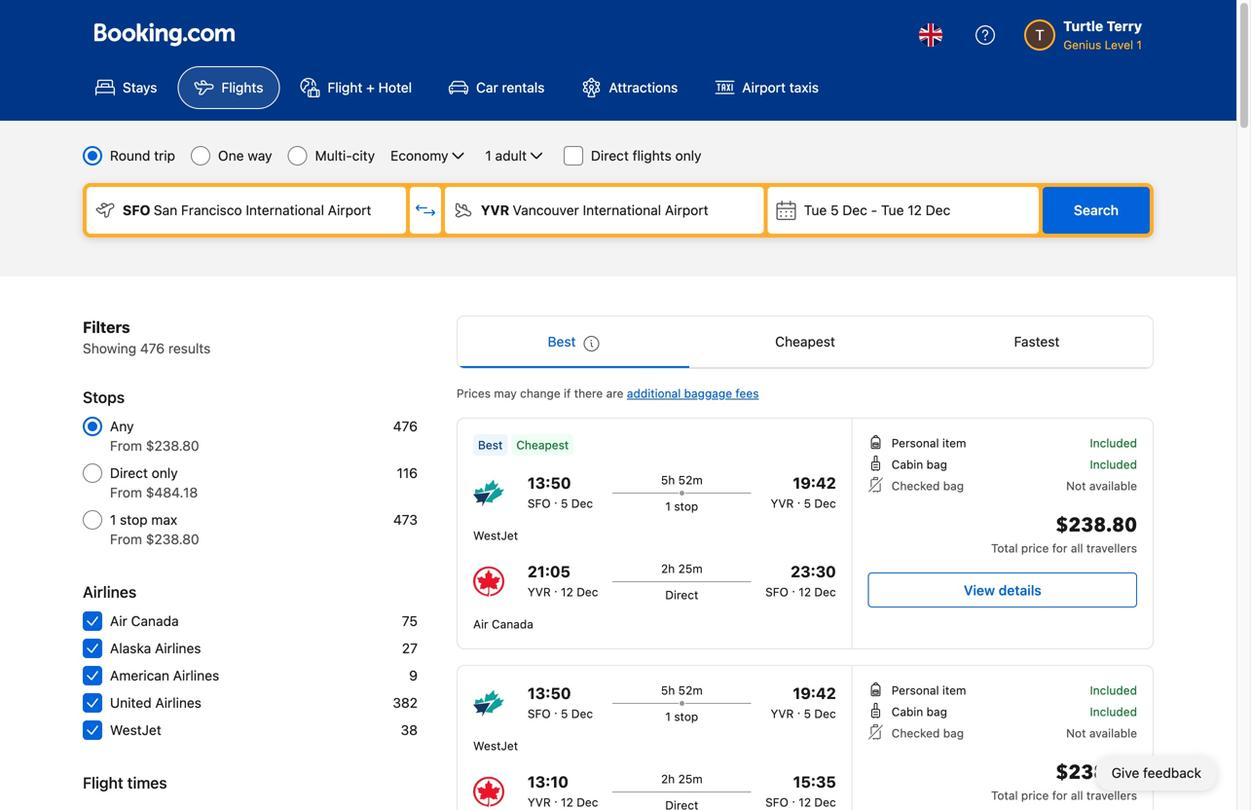 Task type: describe. For each thing, give the bounding box(es) containing it.
4 included from the top
[[1090, 705, 1137, 718]]

american airlines
[[110, 667, 219, 683]]

1 total from the top
[[991, 541, 1018, 555]]

1 available from the top
[[1089, 479, 1137, 493]]

1 stop max from $238.80
[[110, 512, 199, 547]]

2 tue from the left
[[881, 202, 904, 218]]

max
[[151, 512, 177, 528]]

1 inside '1 adult' popup button
[[485, 147, 491, 164]]

turtle
[[1063, 18, 1103, 34]]

alaska
[[110, 640, 151, 656]]

. inside 23:30 sfo . 12 dec
[[792, 581, 795, 595]]

12 for 23:30
[[799, 585, 811, 599]]

taxis
[[789, 79, 819, 95]]

direct for flights
[[591, 147, 629, 164]]

1 adult
[[485, 147, 527, 164]]

any
[[110, 418, 134, 434]]

. inside 15:35 sfo . 12 dec
[[792, 792, 795, 805]]

multi-
[[315, 147, 352, 164]]

9
[[409, 667, 418, 683]]

1 vertical spatial cheapest
[[516, 438, 569, 452]]

2h 25m for 15:35
[[661, 772, 703, 786]]

27
[[402, 640, 418, 656]]

united airlines
[[110, 695, 201, 711]]

direct for only
[[110, 465, 148, 481]]

view
[[964, 582, 995, 598]]

best image
[[584, 336, 599, 351]]

additional
[[627, 387, 681, 400]]

flights link
[[178, 66, 280, 109]]

2 horizontal spatial direct
[[665, 588, 698, 602]]

1 cabin from the top
[[892, 458, 923, 471]]

1 horizontal spatial canada
[[492, 617, 533, 631]]

showing
[[83, 340, 136, 356]]

2h 25m for 23:30
[[661, 562, 703, 575]]

flight for flight + hotel
[[328, 79, 363, 95]]

1 adult button
[[483, 144, 548, 167]]

0 horizontal spatial canada
[[131, 613, 179, 629]]

flight + hotel
[[328, 79, 412, 95]]

1 horizontal spatial air canada
[[473, 617, 533, 631]]

best image
[[584, 336, 599, 351]]

2 available from the top
[[1089, 726, 1137, 740]]

direct only from $484.18
[[110, 465, 198, 500]]

2 5h from the top
[[661, 683, 675, 697]]

yvr vancouver international airport
[[481, 202, 708, 218]]

airport taxis
[[742, 79, 819, 95]]

airport taxis link
[[698, 66, 835, 109]]

stays link
[[79, 66, 174, 109]]

filters showing 476 results
[[83, 318, 211, 356]]

. inside the 21:05 yvr . 12 dec
[[554, 581, 557, 595]]

one way
[[218, 147, 272, 164]]

2 price from the top
[[1021, 789, 1049, 802]]

1 checked from the top
[[892, 479, 940, 493]]

25m for 23:30
[[678, 562, 703, 575]]

alaska airlines
[[110, 640, 201, 656]]

if
[[564, 387, 571, 400]]

additional baggage fees link
[[627, 387, 759, 400]]

flights
[[221, 79, 263, 95]]

car rentals
[[476, 79, 545, 95]]

2 item from the top
[[942, 683, 966, 697]]

1 horizontal spatial 476
[[393, 418, 418, 434]]

united
[[110, 695, 152, 711]]

5 inside popup button
[[830, 202, 839, 218]]

change
[[520, 387, 560, 400]]

are
[[606, 387, 624, 400]]

2 13:50 from the top
[[528, 684, 571, 702]]

turtle terry genius level 1
[[1063, 18, 1142, 52]]

stop inside the 1 stop max from $238.80
[[120, 512, 148, 528]]

1 13:50 sfo . 5 dec from the top
[[528, 474, 593, 510]]

search button
[[1043, 187, 1150, 234]]

american
[[110, 667, 169, 683]]

results
[[168, 340, 211, 356]]

2 52m from the top
[[678, 683, 703, 697]]

2 vertical spatial westjet
[[473, 739, 518, 753]]

direct flights only
[[591, 147, 701, 164]]

san
[[154, 202, 177, 218]]

sfo inside 15:35 sfo . 12 dec
[[765, 795, 789, 809]]

tue 5 dec - tue 12 dec button
[[768, 187, 1039, 234]]

dec inside 13:10 yvr . 12 dec
[[577, 795, 598, 809]]

car rentals link
[[432, 66, 561, 109]]

best button
[[458, 316, 689, 367]]

from inside any from $238.80
[[110, 438, 142, 454]]

any from $238.80
[[110, 418, 199, 454]]

round
[[110, 147, 150, 164]]

1 vertical spatial westjet
[[110, 722, 161, 738]]

give feedback
[[1111, 765, 1201, 781]]

13:10 yvr . 12 dec
[[528, 773, 598, 809]]

116
[[397, 465, 418, 481]]

2 not available from the top
[[1066, 726, 1137, 740]]

1 personal item from the top
[[892, 436, 966, 450]]

prices may change if there are additional baggage fees
[[457, 387, 759, 400]]

times
[[127, 773, 167, 792]]

from inside direct only from $484.18
[[110, 484, 142, 500]]

1 vertical spatial best
[[478, 438, 503, 452]]

yvr up 23:30
[[771, 497, 794, 510]]

prices
[[457, 387, 491, 400]]

23:30 sfo . 12 dec
[[765, 562, 836, 599]]

0 horizontal spatial airport
[[328, 202, 371, 218]]

23:30
[[791, 562, 836, 581]]

12 inside popup button
[[908, 202, 922, 218]]

2 19:42 yvr . 5 dec from the top
[[771, 684, 836, 720]]

yvr inside 13:10 yvr . 12 dec
[[528, 795, 551, 809]]

21:05 yvr . 12 dec
[[528, 562, 598, 599]]

15:35 sfo . 12 dec
[[765, 773, 836, 809]]

382
[[393, 695, 418, 711]]

there
[[574, 387, 603, 400]]

2 13:50 sfo . 5 dec from the top
[[528, 684, 593, 720]]

. up 21:05 at the bottom left of the page
[[554, 493, 557, 506]]

flight times
[[83, 773, 167, 792]]

473
[[393, 512, 418, 528]]

1 travellers from the top
[[1086, 541, 1137, 555]]

1 1 stop from the top
[[665, 499, 698, 513]]

level
[[1105, 38, 1133, 52]]

fastest
[[1014, 333, 1060, 350]]

yvr left vancouver
[[481, 202, 509, 218]]

1 13:50 from the top
[[528, 474, 571, 492]]

airlines for united airlines
[[155, 695, 201, 711]]

$238.80 inside any from $238.80
[[146, 438, 199, 454]]

2 $238.80 total price for all travellers from the top
[[991, 759, 1137, 802]]

baggage
[[684, 387, 732, 400]]

1 cabin bag from the top
[[892, 458, 947, 471]]

cheapest inside button
[[775, 333, 835, 350]]

38
[[401, 722, 418, 738]]

give
[[1111, 765, 1139, 781]]

21:05
[[528, 562, 570, 581]]

2 all from the top
[[1071, 789, 1083, 802]]

5 up 13:10
[[561, 707, 568, 720]]

12 for 21:05
[[561, 585, 573, 599]]

stays
[[123, 79, 157, 95]]



Task type: vqa. For each thing, say whether or not it's contained in the screenshot.


Task type: locate. For each thing, give the bounding box(es) containing it.
cabin bag
[[892, 458, 947, 471], [892, 705, 947, 718]]

multi-city
[[315, 147, 375, 164]]

0 horizontal spatial air canada
[[110, 613, 179, 629]]

12 inside 15:35 sfo . 12 dec
[[799, 795, 811, 809]]

1 25m from the top
[[678, 562, 703, 575]]

only right flights at the top right
[[675, 147, 701, 164]]

0 vertical spatial all
[[1071, 541, 1083, 555]]

2 total from the top
[[991, 789, 1018, 802]]

5 left - on the top of the page
[[830, 202, 839, 218]]

included
[[1090, 436, 1137, 450], [1090, 458, 1137, 471], [1090, 683, 1137, 697], [1090, 705, 1137, 718]]

. up 23:30
[[797, 493, 801, 506]]

0 vertical spatial 25m
[[678, 562, 703, 575]]

canada
[[131, 613, 179, 629], [492, 617, 533, 631]]

attractions link
[[565, 66, 694, 109]]

tab list containing best
[[458, 316, 1153, 369]]

0 vertical spatial from
[[110, 438, 142, 454]]

1 checked bag from the top
[[892, 479, 964, 493]]

0 vertical spatial available
[[1089, 479, 1137, 493]]

trip
[[154, 147, 175, 164]]

not
[[1066, 479, 1086, 493], [1066, 726, 1086, 740]]

adult
[[495, 147, 527, 164]]

0 vertical spatial for
[[1052, 541, 1067, 555]]

1 vertical spatial cabin bag
[[892, 705, 947, 718]]

1 inside the 1 stop max from $238.80
[[110, 512, 116, 528]]

air right 75
[[473, 617, 488, 631]]

1 vertical spatial direct
[[110, 465, 148, 481]]

1 horizontal spatial best
[[548, 333, 576, 350]]

airlines up united airlines
[[173, 667, 219, 683]]

from down any
[[110, 438, 142, 454]]

$238.80 total price for all travellers
[[991, 512, 1137, 555], [991, 759, 1137, 802]]

0 vertical spatial 19:42
[[793, 474, 836, 492]]

0 horizontal spatial best
[[478, 438, 503, 452]]

1 vertical spatial total
[[991, 789, 1018, 802]]

0 vertical spatial only
[[675, 147, 701, 164]]

2 cabin bag from the top
[[892, 705, 947, 718]]

1 international from the left
[[246, 202, 324, 218]]

airport left taxis
[[742, 79, 786, 95]]

1 2h from the top
[[661, 562, 675, 575]]

vancouver
[[513, 202, 579, 218]]

1 vertical spatial 2h 25m
[[661, 772, 703, 786]]

.
[[554, 493, 557, 506], [797, 493, 801, 506], [554, 581, 557, 595], [792, 581, 795, 595], [554, 703, 557, 717], [797, 703, 801, 717], [554, 792, 557, 805], [792, 792, 795, 805]]

all
[[1071, 541, 1083, 555], [1071, 789, 1083, 802]]

3 included from the top
[[1090, 683, 1137, 697]]

0 vertical spatial flight
[[328, 79, 363, 95]]

yvr down 21:05 at the bottom left of the page
[[528, 585, 551, 599]]

1 19:42 from the top
[[793, 474, 836, 492]]

checked
[[892, 479, 940, 493], [892, 726, 940, 740]]

1 vertical spatial price
[[1021, 789, 1049, 802]]

2 19:42 from the top
[[793, 684, 836, 702]]

travellers
[[1086, 541, 1137, 555], [1086, 789, 1137, 802]]

0 vertical spatial total
[[991, 541, 1018, 555]]

airlines for american airlines
[[173, 667, 219, 683]]

from inside the 1 stop max from $238.80
[[110, 531, 142, 547]]

12 inside 23:30 sfo . 12 dec
[[799, 585, 811, 599]]

from
[[110, 438, 142, 454], [110, 484, 142, 500], [110, 531, 142, 547]]

$484.18
[[146, 484, 198, 500]]

1 vertical spatial for
[[1052, 789, 1067, 802]]

only inside direct only from $484.18
[[152, 465, 178, 481]]

1 vertical spatial 1 stop
[[665, 710, 698, 723]]

0 vertical spatial 13:50
[[528, 474, 571, 492]]

1 vertical spatial from
[[110, 484, 142, 500]]

12 for 13:10
[[561, 795, 573, 809]]

3 from from the top
[[110, 531, 142, 547]]

+
[[366, 79, 375, 95]]

1 vertical spatial flight
[[83, 773, 123, 792]]

tue left - on the top of the page
[[804, 202, 827, 218]]

13:50 sfo . 5 dec up 21:05 at the bottom left of the page
[[528, 474, 593, 510]]

dec inside 23:30 sfo . 12 dec
[[814, 585, 836, 599]]

airlines for alaska airlines
[[155, 640, 201, 656]]

1 horizontal spatial tue
[[881, 202, 904, 218]]

476 inside filters showing 476 results
[[140, 340, 165, 356]]

0 vertical spatial not
[[1066, 479, 1086, 493]]

1 vertical spatial checked bag
[[892, 726, 964, 740]]

airport down "multi-city"
[[328, 202, 371, 218]]

tab list
[[458, 316, 1153, 369]]

airport down flights at the top right
[[665, 202, 708, 218]]

booking.com logo image
[[94, 23, 235, 46], [94, 23, 235, 46]]

0 vertical spatial checked bag
[[892, 479, 964, 493]]

round trip
[[110, 147, 175, 164]]

0 vertical spatial 2h
[[661, 562, 675, 575]]

2 5h 52m from the top
[[661, 683, 703, 697]]

1 vertical spatial $238.80 total price for all travellers
[[991, 759, 1137, 802]]

hotel
[[378, 79, 412, 95]]

2 personal item from the top
[[892, 683, 966, 697]]

1 vertical spatial 2h
[[661, 772, 675, 786]]

0 horizontal spatial only
[[152, 465, 178, 481]]

0 vertical spatial best
[[548, 333, 576, 350]]

2 2h 25m from the top
[[661, 772, 703, 786]]

1 5h from the top
[[661, 473, 675, 487]]

. down 15:35
[[792, 792, 795, 805]]

0 vertical spatial westjet
[[473, 529, 518, 542]]

1 $238.80 total price for all travellers from the top
[[991, 512, 1137, 555]]

0 horizontal spatial international
[[246, 202, 324, 218]]

15:35
[[793, 773, 836, 791]]

one
[[218, 147, 244, 164]]

1 horizontal spatial cheapest
[[775, 333, 835, 350]]

details
[[999, 582, 1041, 598]]

0 horizontal spatial flight
[[83, 773, 123, 792]]

yvr inside the 21:05 yvr . 12 dec
[[528, 585, 551, 599]]

0 vertical spatial $238.80 total price for all travellers
[[991, 512, 1137, 555]]

flight left times
[[83, 773, 123, 792]]

1 vertical spatial personal
[[892, 683, 939, 697]]

0 vertical spatial checked
[[892, 479, 940, 493]]

1 horizontal spatial air
[[473, 617, 488, 631]]

from left the $484.18
[[110, 484, 142, 500]]

1 vertical spatial 52m
[[678, 683, 703, 697]]

1 from from the top
[[110, 438, 142, 454]]

0 vertical spatial cabin bag
[[892, 458, 947, 471]]

1 vertical spatial not
[[1066, 726, 1086, 740]]

0 vertical spatial not available
[[1066, 479, 1137, 493]]

francisco
[[181, 202, 242, 218]]

attractions
[[609, 79, 678, 95]]

13:50 sfo . 5 dec
[[528, 474, 593, 510], [528, 684, 593, 720]]

$238.80
[[146, 438, 199, 454], [1056, 512, 1137, 539], [146, 531, 199, 547], [1056, 759, 1137, 786]]

476
[[140, 340, 165, 356], [393, 418, 418, 434]]

from down direct only from $484.18
[[110, 531, 142, 547]]

25m
[[678, 562, 703, 575], [678, 772, 703, 786]]

best down may
[[478, 438, 503, 452]]

. inside 13:10 yvr . 12 dec
[[554, 792, 557, 805]]

international down direct flights only
[[583, 202, 661, 218]]

city
[[352, 147, 375, 164]]

give feedback button
[[1096, 755, 1217, 791]]

12 down 13:10
[[561, 795, 573, 809]]

feedback
[[1143, 765, 1201, 781]]

item
[[942, 436, 966, 450], [942, 683, 966, 697]]

2 vertical spatial direct
[[665, 588, 698, 602]]

$238.80 inside the 1 stop max from $238.80
[[146, 531, 199, 547]]

direct
[[591, 147, 629, 164], [110, 465, 148, 481], [665, 588, 698, 602]]

1 vertical spatial 19:42 yvr . 5 dec
[[771, 684, 836, 720]]

0 vertical spatial 52m
[[678, 473, 703, 487]]

1 2h 25m from the top
[[661, 562, 703, 575]]

1 stop
[[665, 499, 698, 513], [665, 710, 698, 723]]

2 for from the top
[[1052, 789, 1067, 802]]

2 vertical spatial from
[[110, 531, 142, 547]]

1 vertical spatial cabin
[[892, 705, 923, 718]]

international down 'way'
[[246, 202, 324, 218]]

view details
[[964, 582, 1041, 598]]

2 horizontal spatial airport
[[742, 79, 786, 95]]

1 vertical spatial item
[[942, 683, 966, 697]]

2 1 stop from the top
[[665, 710, 698, 723]]

2 checked from the top
[[892, 726, 940, 740]]

5 up 23:30
[[804, 497, 811, 510]]

0 vertical spatial 5h
[[661, 473, 675, 487]]

airlines up american airlines
[[155, 640, 201, 656]]

0 vertical spatial 5h 52m
[[661, 473, 703, 487]]

. down 23:30
[[792, 581, 795, 595]]

all left give feedback button
[[1071, 789, 1083, 802]]

flight
[[328, 79, 363, 95], [83, 773, 123, 792]]

2 international from the left
[[583, 202, 661, 218]]

only up the $484.18
[[152, 465, 178, 481]]

stops
[[83, 388, 125, 406]]

12 down 15:35
[[799, 795, 811, 809]]

0 vertical spatial 13:50 sfo . 5 dec
[[528, 474, 593, 510]]

1 vertical spatial 19:42
[[793, 684, 836, 702]]

0 vertical spatial 19:42 yvr . 5 dec
[[771, 474, 836, 510]]

1 vertical spatial not available
[[1066, 726, 1137, 740]]

cheapest button
[[689, 316, 921, 367]]

19:42 up 15:35
[[793, 684, 836, 702]]

5 up 21:05 at the bottom left of the page
[[561, 497, 568, 510]]

sfo
[[123, 202, 150, 218], [528, 497, 551, 510], [765, 585, 789, 599], [528, 707, 551, 720], [765, 795, 789, 809]]

1 vertical spatial 5h
[[661, 683, 675, 697]]

1 horizontal spatial flight
[[328, 79, 363, 95]]

car
[[476, 79, 498, 95]]

13:50 up 13:10
[[528, 684, 571, 702]]

best left best icon
[[548, 333, 576, 350]]

0 vertical spatial cabin
[[892, 458, 923, 471]]

19:42
[[793, 474, 836, 492], [793, 684, 836, 702]]

1 vertical spatial only
[[152, 465, 178, 481]]

1 included from the top
[[1090, 436, 1137, 450]]

2h for 13:10
[[661, 772, 675, 786]]

search
[[1074, 202, 1119, 218]]

2 checked bag from the top
[[892, 726, 964, 740]]

flight for flight times
[[83, 773, 123, 792]]

1 inside turtle terry genius level 1
[[1137, 38, 1142, 52]]

total
[[991, 541, 1018, 555], [991, 789, 1018, 802]]

dec inside 15:35 sfo . 12 dec
[[814, 795, 836, 809]]

1 vertical spatial available
[[1089, 726, 1137, 740]]

1 vertical spatial all
[[1071, 789, 1083, 802]]

12 right - on the top of the page
[[908, 202, 922, 218]]

sfo san francisco international airport
[[123, 202, 371, 218]]

2 25m from the top
[[678, 772, 703, 786]]

yvr up 15:35
[[771, 707, 794, 720]]

0 horizontal spatial tue
[[804, 202, 827, 218]]

tue
[[804, 202, 827, 218], [881, 202, 904, 218]]

best
[[548, 333, 576, 350], [478, 438, 503, 452]]

1 not from the top
[[1066, 479, 1086, 493]]

. up 13:10
[[554, 703, 557, 717]]

0 horizontal spatial 476
[[140, 340, 165, 356]]

airlines down american airlines
[[155, 695, 201, 711]]

0 vertical spatial 2h 25m
[[661, 562, 703, 575]]

476 left "results"
[[140, 340, 165, 356]]

0 horizontal spatial cheapest
[[516, 438, 569, 452]]

0 vertical spatial direct
[[591, 147, 629, 164]]

yvr down 13:10
[[528, 795, 551, 809]]

0 vertical spatial cheapest
[[775, 333, 835, 350]]

1 19:42 yvr . 5 dec from the top
[[771, 474, 836, 510]]

canada up alaska airlines
[[131, 613, 179, 629]]

filters
[[83, 318, 130, 336]]

2 cabin from the top
[[892, 705, 923, 718]]

1 vertical spatial travellers
[[1086, 789, 1137, 802]]

2 2h from the top
[[661, 772, 675, 786]]

12 inside 13:10 yvr . 12 dec
[[561, 795, 573, 809]]

direct inside direct only from $484.18
[[110, 465, 148, 481]]

1 vertical spatial 13:50
[[528, 684, 571, 702]]

genius
[[1063, 38, 1101, 52]]

1 vertical spatial checked
[[892, 726, 940, 740]]

2h 25m
[[661, 562, 703, 575], [661, 772, 703, 786]]

1 vertical spatial personal item
[[892, 683, 966, 697]]

personal
[[892, 436, 939, 450], [892, 683, 939, 697]]

0 vertical spatial personal item
[[892, 436, 966, 450]]

view details button
[[868, 572, 1137, 608]]

economy
[[391, 147, 448, 164]]

bag
[[926, 458, 947, 471], [943, 479, 964, 493], [926, 705, 947, 718], [943, 726, 964, 740]]

2h
[[661, 562, 675, 575], [661, 772, 675, 786]]

rentals
[[502, 79, 545, 95]]

1 personal from the top
[[892, 436, 939, 450]]

air canada down 21:05 at the bottom left of the page
[[473, 617, 533, 631]]

12 down 21:05 at the bottom left of the page
[[561, 585, 573, 599]]

. down 13:10
[[554, 792, 557, 805]]

canada down 21:05 at the bottom left of the page
[[492, 617, 533, 631]]

flight left +
[[328, 79, 363, 95]]

5 up 15:35
[[804, 707, 811, 720]]

1 vertical spatial 476
[[393, 418, 418, 434]]

13:50
[[528, 474, 571, 492], [528, 684, 571, 702]]

0 vertical spatial 476
[[140, 340, 165, 356]]

1 tue from the left
[[804, 202, 827, 218]]

1 horizontal spatial international
[[583, 202, 661, 218]]

2h for 21:05
[[661, 562, 675, 575]]

best inside button
[[548, 333, 576, 350]]

2 travellers from the top
[[1086, 789, 1137, 802]]

19:42 yvr . 5 dec
[[771, 474, 836, 510], [771, 684, 836, 720]]

1 horizontal spatial only
[[675, 147, 701, 164]]

1 vertical spatial 25m
[[678, 772, 703, 786]]

airlines up alaska
[[83, 583, 137, 601]]

1 vertical spatial 13:50 sfo . 5 dec
[[528, 684, 593, 720]]

0 vertical spatial 1 stop
[[665, 499, 698, 513]]

1 all from the top
[[1071, 541, 1083, 555]]

flight + hotel link
[[284, 66, 428, 109]]

12 inside the 21:05 yvr . 12 dec
[[561, 585, 573, 599]]

sfo inside 23:30 sfo . 12 dec
[[765, 585, 789, 599]]

dec inside the 21:05 yvr . 12 dec
[[577, 585, 598, 599]]

. down 21:05 at the bottom left of the page
[[554, 581, 557, 595]]

may
[[494, 387, 517, 400]]

19:42 yvr . 5 dec up 15:35
[[771, 684, 836, 720]]

fastest button
[[921, 316, 1153, 367]]

1 horizontal spatial airport
[[665, 202, 708, 218]]

0 vertical spatial travellers
[[1086, 541, 1137, 555]]

1 for from the top
[[1052, 541, 1067, 555]]

0 horizontal spatial direct
[[110, 465, 148, 481]]

19:42 yvr . 5 dec up 23:30
[[771, 474, 836, 510]]

air canada up alaska airlines
[[110, 613, 179, 629]]

0 horizontal spatial air
[[110, 613, 127, 629]]

2 included from the top
[[1090, 458, 1137, 471]]

476 up 116
[[393, 418, 418, 434]]

1 5h 52m from the top
[[661, 473, 703, 487]]

2 from from the top
[[110, 484, 142, 500]]

way
[[248, 147, 272, 164]]

air up alaska
[[110, 613, 127, 629]]

13:50 sfo . 5 dec up 13:10
[[528, 684, 593, 720]]

fees
[[735, 387, 759, 400]]

12 for 15:35
[[799, 795, 811, 809]]

12 down 23:30
[[799, 585, 811, 599]]

1 not available from the top
[[1066, 479, 1137, 493]]

0 vertical spatial personal
[[892, 436, 939, 450]]

flights
[[632, 147, 671, 164]]

personal item
[[892, 436, 966, 450], [892, 683, 966, 697]]

1 item from the top
[[942, 436, 966, 450]]

1 horizontal spatial direct
[[591, 147, 629, 164]]

terry
[[1107, 18, 1142, 34]]

2 not from the top
[[1066, 726, 1086, 740]]

tue 5 dec - tue 12 dec
[[804, 202, 950, 218]]

1
[[1137, 38, 1142, 52], [485, 147, 491, 164], [665, 499, 671, 513], [110, 512, 116, 528], [665, 710, 671, 723]]

0 vertical spatial price
[[1021, 541, 1049, 555]]

stop
[[674, 499, 698, 513], [120, 512, 148, 528], [674, 710, 698, 723]]

all up view details button
[[1071, 541, 1083, 555]]

13:50 up 21:05 at the bottom left of the page
[[528, 474, 571, 492]]

75
[[402, 613, 418, 629]]

1 vertical spatial 5h 52m
[[661, 683, 703, 697]]

tue right - on the top of the page
[[881, 202, 904, 218]]

1 52m from the top
[[678, 473, 703, 487]]

2 personal from the top
[[892, 683, 939, 697]]

19:42 up 23:30
[[793, 474, 836, 492]]

0 vertical spatial item
[[942, 436, 966, 450]]

dec
[[842, 202, 867, 218], [926, 202, 950, 218], [571, 497, 593, 510], [814, 497, 836, 510], [577, 585, 598, 599], [814, 585, 836, 599], [571, 707, 593, 720], [814, 707, 836, 720], [577, 795, 598, 809], [814, 795, 836, 809]]

1 price from the top
[[1021, 541, 1049, 555]]

25m for 15:35
[[678, 772, 703, 786]]

-
[[871, 202, 877, 218]]

. up 15:35
[[797, 703, 801, 717]]



